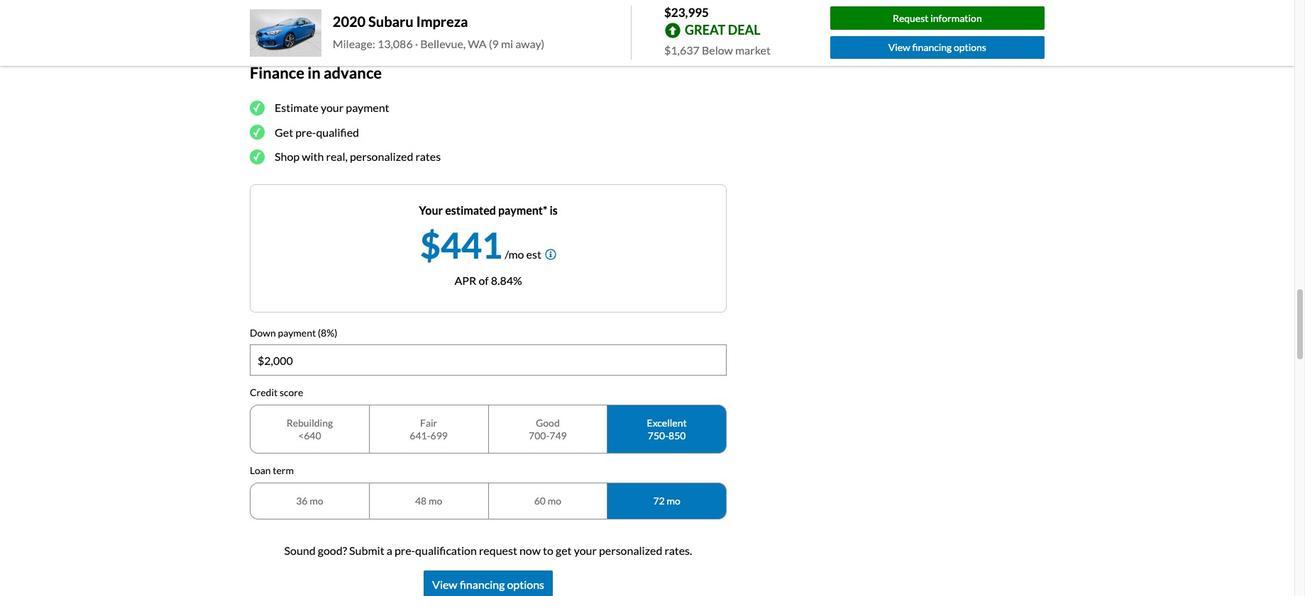 Task type: describe. For each thing, give the bounding box(es) containing it.
qualification
[[415, 544, 477, 558]]

13,086
[[377, 37, 413, 51]]

rates
[[416, 150, 441, 163]]

apr
[[454, 274, 476, 287]]

700-
[[529, 430, 549, 442]]

0 vertical spatial pre-
[[295, 125, 316, 139]]

Down payment (8%) text field
[[251, 346, 726, 376]]

48 mo
[[415, 495, 442, 507]]

8 days at this dealership image
[[250, 0, 284, 25]]

information
[[931, 12, 982, 24]]

down
[[250, 327, 276, 339]]

request
[[893, 12, 929, 24]]

info circle image
[[545, 249, 556, 260]]

score
[[280, 387, 303, 399]]

get
[[556, 544, 572, 558]]

finance
[[250, 63, 305, 82]]

2020
[[333, 13, 366, 30]]

(9
[[489, 37, 499, 51]]

750-
[[648, 430, 669, 442]]

fair
[[420, 417, 437, 430]]

8.84%
[[491, 274, 522, 287]]

2
[[400, 12, 406, 25]]

request
[[479, 544, 517, 558]]

saves
[[409, 12, 436, 25]]

est
[[526, 247, 541, 261]]

$441 /mo est
[[420, 224, 541, 267]]

60
[[534, 495, 546, 507]]

641-
[[410, 430, 430, 442]]

loan term
[[250, 465, 294, 477]]

mi
[[501, 37, 513, 51]]

great deal
[[685, 22, 760, 37]]

subaru
[[368, 13, 413, 30]]

36 mo
[[296, 495, 323, 507]]

<640
[[298, 430, 321, 442]]

great
[[685, 22, 725, 37]]

1 horizontal spatial pre-
[[395, 544, 415, 558]]

shop
[[275, 150, 300, 163]]

with
[[302, 150, 324, 163]]

away)
[[515, 37, 545, 51]]

0 horizontal spatial your
[[321, 101, 344, 114]]

view financing options for right view financing options button
[[888, 41, 986, 54]]

impreza
[[416, 13, 468, 30]]

1 vertical spatial view financing options button
[[424, 571, 553, 597]]

1 horizontal spatial payment
[[346, 101, 389, 114]]

8 days at this dealership image
[[255, 0, 278, 20]]

1 horizontal spatial personalized
[[599, 544, 662, 558]]

a
[[387, 544, 392, 558]]

advance
[[324, 63, 382, 82]]

749
[[549, 430, 567, 442]]

mo for 60 mo
[[548, 495, 561, 507]]

payment*
[[498, 203, 547, 217]]

now
[[519, 544, 541, 558]]

48
[[415, 495, 427, 507]]

$1,637 below market
[[664, 43, 771, 56]]

bellevue,
[[420, 37, 466, 51]]

(8%)
[[318, 327, 337, 339]]

request information button
[[830, 7, 1045, 30]]

below
[[702, 43, 733, 56]]

loan
[[250, 465, 271, 477]]

excellent 750-850
[[647, 417, 687, 442]]

estimated
[[445, 203, 496, 217]]

/mo
[[505, 247, 524, 261]]

mileage:
[[333, 37, 375, 51]]

8 days on cargurus · 2 saves
[[295, 12, 436, 25]]

0 horizontal spatial financing
[[460, 578, 505, 592]]

$1,637
[[664, 43, 700, 56]]

sound
[[284, 544, 316, 558]]

good 700-749
[[529, 417, 567, 442]]

your
[[419, 203, 443, 217]]

rebuilding <640
[[286, 417, 333, 442]]

60 mo
[[534, 495, 561, 507]]

apr of 8.84%
[[454, 274, 522, 287]]

options for bottommost view financing options button
[[507, 578, 544, 592]]



Task type: vqa. For each thing, say whether or not it's contained in the screenshot.
13,086
yes



Task type: locate. For each thing, give the bounding box(es) containing it.
view down qualification
[[432, 578, 457, 592]]

is
[[550, 203, 558, 217]]

sound good? submit a pre-qualification request now to get your personalized rates.
[[284, 544, 692, 558]]

1 horizontal spatial view
[[888, 41, 910, 54]]

850
[[669, 430, 686, 442]]

shop with real, personalized rates
[[275, 150, 441, 163]]

1 vertical spatial financing
[[460, 578, 505, 592]]

in
[[308, 63, 321, 82]]

rates.
[[665, 544, 692, 558]]

0 vertical spatial financing
[[912, 41, 952, 54]]

699
[[430, 430, 448, 442]]

deal
[[728, 22, 760, 37]]

on
[[329, 12, 341, 25]]

1 vertical spatial ·
[[415, 37, 418, 51]]

qualified
[[316, 125, 359, 139]]

options
[[954, 41, 986, 54], [507, 578, 544, 592]]

term
[[273, 465, 294, 477]]

view for bottommost view financing options button
[[432, 578, 457, 592]]

wa
[[468, 37, 487, 51]]

market
[[735, 43, 771, 56]]

get
[[275, 125, 293, 139]]

view financing options down sound good? submit a pre-qualification request now to get your personalized rates.
[[432, 578, 544, 592]]

view financing options down the request information button
[[888, 41, 986, 54]]

4 mo from the left
[[667, 495, 680, 507]]

good
[[536, 417, 560, 430]]

36
[[296, 495, 308, 507]]

0 vertical spatial payment
[[346, 101, 389, 114]]

credit
[[250, 387, 278, 399]]

8
[[295, 12, 302, 25]]

mo for 48 mo
[[429, 495, 442, 507]]

mo right 60
[[548, 495, 561, 507]]

0 vertical spatial ·
[[394, 12, 398, 25]]

pre-
[[295, 125, 316, 139], [395, 544, 415, 558]]

cargurus
[[344, 12, 392, 25]]

0 vertical spatial view
[[888, 41, 910, 54]]

view
[[888, 41, 910, 54], [432, 578, 457, 592]]

submit
[[349, 544, 384, 558]]

1 horizontal spatial view financing options
[[888, 41, 986, 54]]

· right 13,086
[[415, 37, 418, 51]]

request information
[[893, 12, 982, 24]]

your estimated payment* is
[[419, 203, 558, 217]]

personalized left rates.
[[599, 544, 662, 558]]

view financing options button
[[830, 36, 1045, 59], [424, 571, 553, 597]]

mo right the 36
[[310, 495, 323, 507]]

0 horizontal spatial personalized
[[350, 150, 413, 163]]

payment down advance
[[346, 101, 389, 114]]

get pre-qualified
[[275, 125, 359, 139]]

1 horizontal spatial financing
[[912, 41, 952, 54]]

mo right 72
[[667, 495, 680, 507]]

your up qualified
[[321, 101, 344, 114]]

view financing options
[[888, 41, 986, 54], [432, 578, 544, 592]]

financing down sound good? submit a pre-qualification request now to get your personalized rates.
[[460, 578, 505, 592]]

2020 subaru impreza image
[[250, 9, 321, 57]]

0 horizontal spatial payment
[[278, 327, 316, 339]]

to
[[543, 544, 554, 558]]

options down now
[[507, 578, 544, 592]]

fair 641-699
[[410, 417, 448, 442]]

estimate your payment
[[275, 101, 389, 114]]

0 vertical spatial your
[[321, 101, 344, 114]]

financing down the request information button
[[912, 41, 952, 54]]

view financing options button down sound good? submit a pre-qualification request now to get your personalized rates.
[[424, 571, 553, 597]]

personalized
[[350, 150, 413, 163], [599, 544, 662, 558]]

options down information
[[954, 41, 986, 54]]

real,
[[326, 150, 348, 163]]

1 horizontal spatial ·
[[415, 37, 418, 51]]

1 vertical spatial pre-
[[395, 544, 415, 558]]

1 vertical spatial your
[[574, 544, 597, 558]]

pre- right a
[[395, 544, 415, 558]]

$441
[[420, 224, 503, 267]]

0 vertical spatial view financing options button
[[830, 36, 1045, 59]]

$23,995
[[664, 5, 709, 20]]

mo
[[310, 495, 323, 507], [429, 495, 442, 507], [548, 495, 561, 507], [667, 495, 680, 507]]

mo for 36 mo
[[310, 495, 323, 507]]

of
[[479, 274, 489, 287]]

1 mo from the left
[[310, 495, 323, 507]]

72
[[653, 495, 665, 507]]

· left 2
[[394, 12, 398, 25]]

1 vertical spatial personalized
[[599, 544, 662, 558]]

0 horizontal spatial view
[[432, 578, 457, 592]]

0 horizontal spatial ·
[[394, 12, 398, 25]]

1 vertical spatial payment
[[278, 327, 316, 339]]

mo right 48
[[429, 495, 442, 507]]

pre- right get
[[295, 125, 316, 139]]

financing
[[912, 41, 952, 54], [460, 578, 505, 592]]

excellent
[[647, 417, 687, 430]]

mo for 72 mo
[[667, 495, 680, 507]]

payment left (8%)
[[278, 327, 316, 339]]

personalized right real,
[[350, 150, 413, 163]]

down payment (8%)
[[250, 327, 337, 339]]

0 vertical spatial personalized
[[350, 150, 413, 163]]

72 mo
[[653, 495, 680, 507]]

view financing options button down the request information button
[[830, 36, 1045, 59]]

view down request
[[888, 41, 910, 54]]

rebuilding
[[286, 417, 333, 430]]

3 mo from the left
[[548, 495, 561, 507]]

·
[[394, 12, 398, 25], [415, 37, 418, 51]]

your
[[321, 101, 344, 114], [574, 544, 597, 558]]

options for right view financing options button
[[954, 41, 986, 54]]

finance in advance
[[250, 63, 382, 82]]

view for right view financing options button
[[888, 41, 910, 54]]

0 horizontal spatial view financing options
[[432, 578, 544, 592]]

0 vertical spatial view financing options
[[888, 41, 986, 54]]

your right get
[[574, 544, 597, 558]]

days
[[304, 12, 327, 25]]

2 mo from the left
[[429, 495, 442, 507]]

1 vertical spatial view
[[432, 578, 457, 592]]

estimate
[[275, 101, 319, 114]]

2020 subaru impreza mileage: 13,086 · bellevue, wa (9 mi away)
[[333, 13, 545, 51]]

1 horizontal spatial your
[[574, 544, 597, 558]]

0 vertical spatial options
[[954, 41, 986, 54]]

· inside "2020 subaru impreza mileage: 13,086 · bellevue, wa (9 mi away)"
[[415, 37, 418, 51]]

0 horizontal spatial pre-
[[295, 125, 316, 139]]

0 horizontal spatial options
[[507, 578, 544, 592]]

view financing options for bottommost view financing options button
[[432, 578, 544, 592]]

1 horizontal spatial options
[[954, 41, 986, 54]]

1 vertical spatial options
[[507, 578, 544, 592]]

payment
[[346, 101, 389, 114], [278, 327, 316, 339]]

good?
[[318, 544, 347, 558]]

1 vertical spatial view financing options
[[432, 578, 544, 592]]

credit score
[[250, 387, 303, 399]]

1 horizontal spatial view financing options button
[[830, 36, 1045, 59]]

0 horizontal spatial view financing options button
[[424, 571, 553, 597]]



